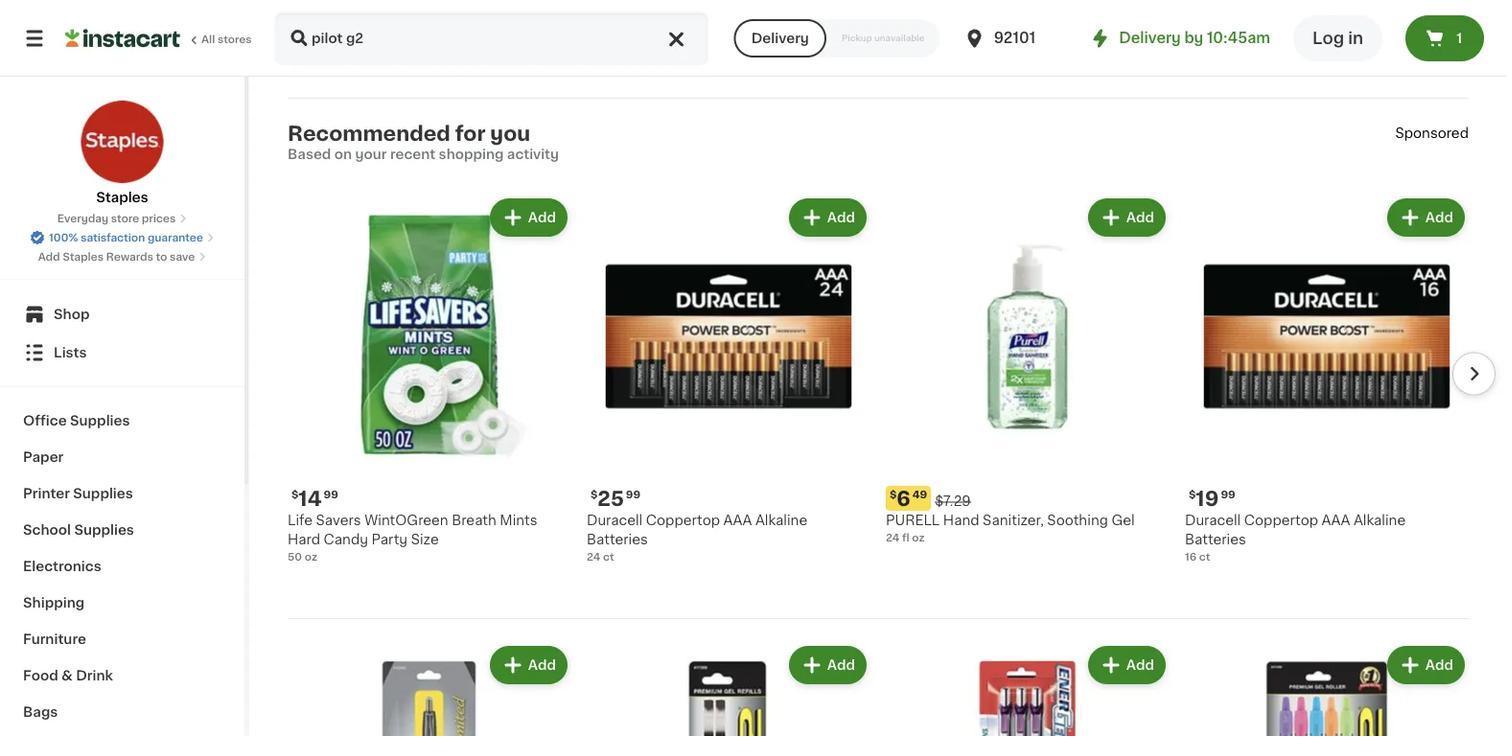 Task type: describe. For each thing, give the bounding box(es) containing it.
retractable inside pilot g2 bold point retractable gel pen - blue ink 5 ct
[[1315, 1, 1393, 14]]

supplies for printer supplies
[[73, 487, 133, 501]]

all stores
[[201, 34, 252, 45]]

sanitizer,
[[983, 514, 1044, 528]]

$7.29
[[935, 495, 971, 508]]

instacart logo image
[[65, 27, 180, 50]]

office supplies
[[23, 414, 130, 428]]

food & drink link
[[12, 658, 233, 694]]

recent
[[390, 148, 436, 161]]

savers
[[316, 514, 361, 528]]

99 for 19
[[1221, 490, 1236, 500]]

log in button
[[1294, 15, 1383, 61]]

25
[[598, 489, 624, 509]]

pilot blue ink fine point g2 retractable gel pens 12 ct
[[288, 1, 550, 49]]

g2 inside pilot 31173 g2 extra fine point black ink gel pen 5 ct
[[959, 1, 979, 14]]

$ 25 99
[[591, 489, 641, 509]]

based on your recent shopping activity
[[288, 148, 559, 161]]

wintogreen
[[365, 514, 448, 528]]

pen inside pilot g2 bold point retractable gel pen - blue ink 5 ct
[[1423, 1, 1449, 14]]

everyday store prices link
[[57, 211, 187, 226]]

nsored
[[1422, 127, 1469, 140]]

shipping link
[[12, 585, 233, 622]]

save
[[170, 252, 195, 262]]

all
[[201, 34, 215, 45]]

ct inside duracell coppertop aaa alkaline batteries 24 ct
[[603, 552, 614, 563]]

everyday
[[57, 213, 108, 224]]

24 inside $ 6 49 $7.29 purell hand sanitizer, soothing gel 24 fl oz
[[886, 533, 900, 543]]

school
[[23, 524, 71, 537]]

food
[[23, 669, 58, 683]]

19
[[1196, 489, 1219, 509]]

satisfaction
[[81, 233, 145, 243]]

$ for 14
[[292, 490, 299, 500]]

log
[[1313, 30, 1345, 47]]

99 for 14
[[324, 490, 338, 500]]

pilot 31299 blue ink fine point g2 retractable gel pens
[[587, 1, 811, 34]]

school supplies link
[[12, 512, 233, 549]]

alkaline for 25
[[756, 514, 808, 528]]

delivery button
[[734, 19, 827, 58]]

aaa for 25
[[724, 514, 752, 528]]

product group containing 25
[[587, 195, 871, 565]]

50
[[288, 552, 302, 563]]

duracell for 25
[[587, 514, 643, 528]]

oz inside $ 6 49 $7.29 purell hand sanitizer, soothing gel 24 fl oz
[[912, 533, 925, 543]]

delivery for delivery
[[752, 32, 809, 45]]

add staples rewards to save
[[38, 252, 195, 262]]

supplies for office supplies
[[70, 414, 130, 428]]

$ 19 99
[[1189, 489, 1236, 509]]

aaa for 19
[[1322, 514, 1351, 528]]

$ 14 99
[[292, 489, 338, 509]]

pens inside pilot 31299 blue ink fine point g2 retractable gel pens
[[696, 20, 729, 34]]

g2 inside pilot blue ink fine point g2 retractable gel pens 12 ct
[[448, 1, 468, 14]]

shop
[[54, 308, 90, 321]]

ct inside the "duracell coppertop aaa alkaline batteries 16 ct"
[[1200, 552, 1211, 563]]

gel for 6
[[1112, 514, 1135, 528]]

gel for 31173
[[886, 20, 909, 34]]

31173
[[920, 1, 956, 14]]

blue inside pilot blue ink fine point g2 retractable gel pens 12 ct
[[321, 1, 351, 14]]

10:45am
[[1207, 31, 1271, 45]]

printer supplies link
[[12, 476, 233, 512]]

duracell coppertop aaa alkaline batteries 16 ct
[[1185, 514, 1406, 563]]

purell
[[886, 514, 940, 528]]

6
[[897, 489, 911, 509]]

pilot for pilot g2 bold point retractable gel pen - blue ink 5 ct
[[1185, 1, 1216, 14]]

ink inside pilot 31173 g2 extra fine point black ink gel pen 5 ct
[[1131, 1, 1151, 14]]

product group containing 14
[[288, 195, 572, 565]]

12
[[288, 39, 299, 49]]

soothing
[[1048, 514, 1109, 528]]

recommended for you
[[288, 123, 531, 143]]

g2 inside pilot g2 bold point retractable gel pen - blue ink 5 ct
[[1219, 1, 1239, 14]]

spo
[[1396, 127, 1422, 140]]

point inside pilot 31299 blue ink fine point g2 retractable gel pens
[[753, 1, 788, 14]]

stock
[[951, 58, 981, 69]]

you
[[490, 123, 531, 143]]

bags
[[23, 706, 58, 719]]

shop link
[[12, 295, 233, 334]]

g2 inside pilot 31299 blue ink fine point g2 retractable gel pens
[[791, 1, 811, 14]]

coppertop for 25
[[646, 514, 720, 528]]

31299
[[621, 1, 661, 14]]

hand
[[944, 514, 980, 528]]

alkaline for 19
[[1354, 514, 1406, 528]]

service type group
[[734, 19, 941, 58]]

school supplies
[[23, 524, 134, 537]]

office supplies link
[[12, 403, 233, 439]]

duracell coppertop aaa alkaline batteries 24 ct
[[587, 514, 808, 563]]

24 inside duracell coppertop aaa alkaline batteries 24 ct
[[587, 552, 601, 563]]

pen inside pilot 31173 g2 extra fine point black ink gel pen 5 ct
[[913, 20, 939, 34]]

your
[[355, 148, 387, 161]]

all stores link
[[65, 12, 253, 65]]

lists
[[54, 346, 87, 360]]

ct inside pilot blue ink fine point g2 retractable gel pens 12 ct
[[302, 39, 313, 49]]

electronics
[[23, 560, 101, 574]]

100% satisfaction guarantee button
[[30, 226, 215, 246]]

pilot 31299 blue ink fine point g2 retractable gel pens button
[[587, 0, 871, 52]]

$ 6 49 $7.29 purell hand sanitizer, soothing gel 24 fl oz
[[886, 489, 1135, 543]]

duracell for 19
[[1185, 514, 1241, 528]]

blue inside pilot 31299 blue ink fine point g2 retractable gel pens
[[665, 1, 694, 14]]

0 vertical spatial staples
[[96, 191, 148, 204]]

16
[[1185, 552, 1197, 563]]

log in
[[1313, 30, 1364, 47]]

14
[[299, 489, 322, 509]]

fine for pilot 31173 g2 extra fine point black ink gel pen 5 ct
[[1020, 1, 1049, 14]]

for
[[455, 123, 486, 143]]

spo nsored
[[1396, 127, 1469, 140]]



Task type: locate. For each thing, give the bounding box(es) containing it.
2 horizontal spatial retractable
[[1315, 1, 1393, 14]]

aaa inside the "duracell coppertop aaa alkaline batteries 16 ct"
[[1322, 514, 1351, 528]]

3 g2 from the left
[[959, 1, 979, 14]]

based
[[288, 148, 331, 161]]

to
[[156, 252, 167, 262]]

in left stock at top
[[938, 58, 948, 69]]

bold
[[1242, 1, 1273, 14]]

ct up many
[[896, 39, 907, 49]]

0 horizontal spatial alkaline
[[756, 514, 808, 528]]

1 horizontal spatial oz
[[912, 533, 925, 543]]

1 aaa from the left
[[724, 514, 752, 528]]

gel inside pilot 31299 blue ink fine point g2 retractable gel pens
[[669, 20, 692, 34]]

2 horizontal spatial fine
[[1020, 1, 1049, 14]]

ct right 12
[[302, 39, 313, 49]]

coppertop inside duracell coppertop aaa alkaline batteries 24 ct
[[646, 514, 720, 528]]

0 horizontal spatial batteries
[[587, 533, 648, 547]]

ct left 10:45am
[[1195, 39, 1206, 49]]

furniture
[[23, 633, 86, 646]]

pilot g2 bold point retractable gel pen - blue ink 5 ct
[[1185, 1, 1459, 49]]

fine inside pilot 31299 blue ink fine point g2 retractable gel pens
[[721, 1, 750, 14]]

in inside the 'log in' 'button'
[[1349, 30, 1364, 47]]

blue inside pilot g2 bold point retractable gel pen - blue ink 5 ct
[[1185, 20, 1215, 34]]

1 5 from the left
[[886, 39, 893, 49]]

0 horizontal spatial aaa
[[724, 514, 752, 528]]

mints
[[500, 514, 538, 528]]

delivery for delivery by 10:45am
[[1120, 31, 1181, 45]]

1 coppertop from the left
[[646, 514, 720, 528]]

printer supplies
[[23, 487, 133, 501]]

oz right 50
[[305, 552, 317, 563]]

1 horizontal spatial retractable
[[587, 20, 666, 34]]

Search field
[[276, 13, 708, 63]]

3 point from the left
[[1052, 1, 1087, 14]]

1 horizontal spatial pen
[[1423, 1, 1449, 14]]

1 horizontal spatial 24
[[886, 533, 900, 543]]

0 horizontal spatial retractable
[[471, 1, 550, 14]]

2 pilot from the left
[[587, 1, 617, 14]]

99 for 25
[[626, 490, 641, 500]]

2 vertical spatial supplies
[[74, 524, 134, 537]]

in for log
[[1349, 30, 1364, 47]]

99 right 19
[[1221, 490, 1236, 500]]

product group containing 6
[[886, 195, 1170, 546]]

4 g2 from the left
[[1219, 1, 1239, 14]]

$6.49 original price: $7.29 element
[[886, 486, 1170, 511]]

99 inside $ 19 99
[[1221, 490, 1236, 500]]

1 button
[[1406, 15, 1485, 61]]

coppertop inside the "duracell coppertop aaa alkaline batteries 16 ct"
[[1245, 514, 1319, 528]]

2 horizontal spatial blue
[[1185, 20, 1215, 34]]

0 vertical spatial oz
[[912, 533, 925, 543]]

1 horizontal spatial pens
[[696, 20, 729, 34]]

1 horizontal spatial fine
[[721, 1, 750, 14]]

-
[[1453, 1, 1459, 14]]

$ inside $ 14 99
[[292, 490, 299, 500]]

49
[[913, 490, 928, 500]]

ink inside pilot blue ink fine point g2 retractable gel pens 12 ct
[[355, 1, 374, 14]]

1 fine from the left
[[378, 1, 406, 14]]

0 horizontal spatial delivery
[[752, 32, 809, 45]]

$ for 6
[[890, 490, 897, 500]]

oz right fl
[[912, 533, 925, 543]]

aaa inside duracell coppertop aaa alkaline batteries 24 ct
[[724, 514, 752, 528]]

supplies
[[70, 414, 130, 428], [73, 487, 133, 501], [74, 524, 134, 537]]

gel inside pilot 31173 g2 extra fine point black ink gel pen 5 ct
[[886, 20, 909, 34]]

delivery by 10:45am link
[[1089, 27, 1271, 50]]

1 g2 from the left
[[448, 1, 468, 14]]

ct inside pilot 31173 g2 extra fine point black ink gel pen 5 ct
[[896, 39, 907, 49]]

1 horizontal spatial coppertop
[[1245, 514, 1319, 528]]

pilot for pilot 31299 blue ink fine point g2 retractable gel pens
[[587, 1, 617, 14]]

black
[[1091, 1, 1127, 14]]

1 99 from the left
[[324, 490, 338, 500]]

99 inside $ 14 99
[[324, 490, 338, 500]]

2 duracell from the left
[[1185, 514, 1241, 528]]

batteries for 25
[[587, 533, 648, 547]]

$ inside $ 6 49 $7.29 purell hand sanitizer, soothing gel 24 fl oz
[[890, 490, 897, 500]]

pilot for pilot 31173 g2 extra fine point black ink gel pen 5 ct
[[886, 1, 916, 14]]

activity
[[507, 148, 559, 161]]

size
[[411, 533, 439, 547]]

0 horizontal spatial in
[[938, 58, 948, 69]]

4 pilot from the left
[[1185, 1, 1216, 14]]

pilot up delivery by 10:45am
[[1185, 1, 1216, 14]]

drink
[[76, 669, 113, 683]]

0 vertical spatial pen
[[1423, 1, 1449, 14]]

0 vertical spatial supplies
[[70, 414, 130, 428]]

1 vertical spatial staples
[[63, 252, 104, 262]]

coppertop for 19
[[1245, 514, 1319, 528]]

92101 button
[[964, 12, 1079, 65]]

batteries up 16
[[1185, 533, 1247, 547]]

many in stock
[[905, 58, 981, 69]]

extra
[[982, 1, 1017, 14]]

pilot inside pilot 31299 blue ink fine point g2 retractable gel pens
[[587, 1, 617, 14]]

alkaline inside duracell coppertop aaa alkaline batteries 24 ct
[[756, 514, 808, 528]]

party
[[372, 533, 408, 547]]

product group containing 19
[[1185, 195, 1469, 565]]

alkaline
[[756, 514, 808, 528], [1354, 514, 1406, 528]]

ink
[[355, 1, 374, 14], [698, 1, 718, 14], [1131, 1, 1151, 14], [1219, 20, 1239, 34]]

duracell down $ 25 99
[[587, 514, 643, 528]]

staples logo image
[[80, 100, 164, 184]]

1
[[1457, 32, 1463, 45]]

gel for 31299
[[669, 20, 692, 34]]

coppertop
[[646, 514, 720, 528], [1245, 514, 1319, 528]]

candy
[[324, 533, 368, 547]]

2 point from the left
[[753, 1, 788, 14]]

shopping
[[439, 148, 504, 161]]

2 99 from the left
[[626, 490, 641, 500]]

0 horizontal spatial 99
[[324, 490, 338, 500]]

duracell inside duracell coppertop aaa alkaline batteries 24 ct
[[587, 514, 643, 528]]

pens inside pilot blue ink fine point g2 retractable gel pens 12 ct
[[314, 20, 348, 34]]

duracell down $ 19 99
[[1185, 514, 1241, 528]]

$ for 25
[[591, 490, 598, 500]]

bags link
[[12, 694, 233, 731]]

1 horizontal spatial batteries
[[1185, 533, 1247, 547]]

&
[[61, 669, 73, 683]]

1 horizontal spatial in
[[1349, 30, 1364, 47]]

delivery
[[1120, 31, 1181, 45], [752, 32, 809, 45]]

1 horizontal spatial 5
[[1185, 39, 1192, 49]]

pilot 31173 g2 extra fine point black ink gel pen 5 ct
[[886, 1, 1151, 49]]

store
[[111, 213, 139, 224]]

0 horizontal spatial coppertop
[[646, 514, 720, 528]]

0 horizontal spatial oz
[[305, 552, 317, 563]]

2 coppertop from the left
[[1245, 514, 1319, 528]]

0 horizontal spatial fine
[[378, 1, 406, 14]]

$
[[292, 490, 299, 500], [591, 490, 598, 500], [890, 490, 897, 500], [1189, 490, 1196, 500]]

delivery inside button
[[752, 32, 809, 45]]

supplies down printer supplies link
[[74, 524, 134, 537]]

fine inside pilot blue ink fine point g2 retractable gel pens 12 ct
[[378, 1, 406, 14]]

1 horizontal spatial aaa
[[1322, 514, 1351, 528]]

4 point from the left
[[1276, 1, 1311, 14]]

in for many
[[938, 58, 948, 69]]

99 inside $ 25 99
[[626, 490, 641, 500]]

3 99 from the left
[[1221, 490, 1236, 500]]

1 horizontal spatial duracell
[[1185, 514, 1241, 528]]

1 $ from the left
[[292, 490, 299, 500]]

batteries for 19
[[1185, 533, 1247, 547]]

ct inside pilot g2 bold point retractable gel pen - blue ink 5 ct
[[1195, 39, 1206, 49]]

product group
[[288, 195, 572, 565], [587, 195, 871, 565], [886, 195, 1170, 546], [1185, 195, 1469, 565], [288, 643, 572, 737], [587, 643, 871, 737], [886, 643, 1170, 737], [1185, 643, 1469, 737]]

1 vertical spatial pen
[[913, 20, 939, 34]]

0 vertical spatial in
[[1349, 30, 1364, 47]]

stores
[[218, 34, 252, 45]]

breath
[[452, 514, 497, 528]]

point inside pilot g2 bold point retractable gel pen - blue ink 5 ct
[[1276, 1, 1311, 14]]

1 point from the left
[[410, 1, 445, 14]]

$ for 19
[[1189, 490, 1196, 500]]

staples down the 100%
[[63, 252, 104, 262]]

1 vertical spatial oz
[[305, 552, 317, 563]]

batteries down $ 25 99
[[587, 533, 648, 547]]

add staples rewards to save link
[[38, 249, 207, 265]]

0 horizontal spatial 24
[[587, 552, 601, 563]]

gel inside pilot blue ink fine point g2 retractable gel pens 12 ct
[[288, 20, 311, 34]]

3 fine from the left
[[1020, 1, 1049, 14]]

1 horizontal spatial alkaline
[[1354, 514, 1406, 528]]

5 for gel
[[886, 39, 893, 49]]

pens
[[314, 20, 348, 34], [696, 20, 729, 34]]

99 right 25
[[626, 490, 641, 500]]

pen down 31173
[[913, 20, 939, 34]]

ct down 25
[[603, 552, 614, 563]]

None search field
[[274, 12, 710, 65]]

2 pens from the left
[[696, 20, 729, 34]]

2 $ from the left
[[591, 490, 598, 500]]

2 aaa from the left
[[1322, 514, 1351, 528]]

fine inside pilot 31173 g2 extra fine point black ink gel pen 5 ct
[[1020, 1, 1049, 14]]

3 $ from the left
[[890, 490, 897, 500]]

paper
[[23, 451, 64, 464]]

0 horizontal spatial blue
[[321, 1, 351, 14]]

retractable inside pilot 31299 blue ink fine point g2 retractable gel pens
[[587, 20, 666, 34]]

2 fine from the left
[[721, 1, 750, 14]]

1 vertical spatial supplies
[[73, 487, 133, 501]]

add
[[528, 211, 556, 224], [828, 211, 856, 224], [1127, 211, 1155, 224], [1426, 211, 1454, 224], [38, 252, 60, 262], [528, 659, 556, 672], [828, 659, 856, 672], [1127, 659, 1155, 672], [1426, 659, 1454, 672]]

batteries inside the "duracell coppertop aaa alkaline batteries 16 ct"
[[1185, 533, 1247, 547]]

1 pens from the left
[[314, 20, 348, 34]]

duracell inside the "duracell coppertop aaa alkaline batteries 16 ct"
[[1185, 514, 1241, 528]]

supplies up paper link at the bottom
[[70, 414, 130, 428]]

prices
[[142, 213, 176, 224]]

pen left - at the top right of page
[[1423, 1, 1449, 14]]

point inside pilot 31173 g2 extra fine point black ink gel pen 5 ct
[[1052, 1, 1087, 14]]

recommended
[[288, 123, 451, 143]]

life
[[288, 514, 313, 528]]

1 horizontal spatial 99
[[626, 490, 641, 500]]

retractable inside pilot blue ink fine point g2 retractable gel pens 12 ct
[[471, 1, 550, 14]]

pen
[[1423, 1, 1449, 14], [913, 20, 939, 34]]

point inside pilot blue ink fine point g2 retractable gel pens 12 ct
[[410, 1, 445, 14]]

2 horizontal spatial 99
[[1221, 490, 1236, 500]]

0 horizontal spatial 5
[[886, 39, 893, 49]]

2 batteries from the left
[[1185, 533, 1247, 547]]

fine for pilot 31299 blue ink fine point g2 retractable gel pens
[[721, 1, 750, 14]]

5 for blue
[[1185, 39, 1192, 49]]

5 inside pilot 31173 g2 extra fine point black ink gel pen 5 ct
[[886, 39, 893, 49]]

1 pilot from the left
[[288, 1, 318, 14]]

ink inside pilot g2 bold point retractable gel pen - blue ink 5 ct
[[1219, 20, 1239, 34]]

everyday store prices
[[57, 213, 176, 224]]

fine
[[378, 1, 406, 14], [721, 1, 750, 14], [1020, 1, 1049, 14]]

1 vertical spatial 24
[[587, 552, 601, 563]]

0 horizontal spatial duracell
[[587, 514, 643, 528]]

0 horizontal spatial pen
[[913, 20, 939, 34]]

pilot inside pilot g2 bold point retractable gel pen - blue ink 5 ct
[[1185, 1, 1216, 14]]

gel inside $ 6 49 $7.29 purell hand sanitizer, soothing gel 24 fl oz
[[1112, 514, 1135, 528]]

ct right 16
[[1200, 552, 1211, 563]]

pilot left 31173
[[886, 1, 916, 14]]

ink inside pilot 31299 blue ink fine point g2 retractable gel pens
[[698, 1, 718, 14]]

99 right '14' at the bottom of the page
[[324, 490, 338, 500]]

99
[[324, 490, 338, 500], [626, 490, 641, 500], [1221, 490, 1236, 500]]

pilot up 12
[[288, 1, 318, 14]]

24 down 25
[[587, 552, 601, 563]]

oz inside life savers wintogreen breath mints hard candy party size 50 oz
[[305, 552, 317, 563]]

1 duracell from the left
[[587, 514, 643, 528]]

fl
[[903, 533, 910, 543]]

pilot for pilot blue ink fine point g2 retractable gel pens 12 ct
[[288, 1, 318, 14]]

1 alkaline from the left
[[756, 514, 808, 528]]

alkaline inside the "duracell coppertop aaa alkaline batteries 16 ct"
[[1354, 514, 1406, 528]]

supplies for school supplies
[[74, 524, 134, 537]]

furniture link
[[12, 622, 233, 658]]

3 pilot from the left
[[886, 1, 916, 14]]

1 batteries from the left
[[587, 533, 648, 547]]

supplies up school supplies link
[[73, 487, 133, 501]]

100% satisfaction guarantee
[[49, 233, 203, 243]]

gel
[[1397, 1, 1420, 14], [288, 20, 311, 34], [669, 20, 692, 34], [886, 20, 909, 34], [1112, 514, 1135, 528]]

5 inside pilot g2 bold point retractable gel pen - blue ink 5 ct
[[1185, 39, 1192, 49]]

2 g2 from the left
[[791, 1, 811, 14]]

blue
[[321, 1, 351, 14], [665, 1, 694, 14], [1185, 20, 1215, 34]]

many
[[905, 58, 936, 69]]

2 5 from the left
[[1185, 39, 1192, 49]]

0 vertical spatial 24
[[886, 533, 900, 543]]

gel inside pilot g2 bold point retractable gel pen - blue ink 5 ct
[[1397, 1, 1420, 14]]

hard
[[288, 533, 320, 547]]

electronics link
[[12, 549, 233, 585]]

pilot inside pilot blue ink fine point g2 retractable gel pens 12 ct
[[288, 1, 318, 14]]

$ inside $ 19 99
[[1189, 490, 1196, 500]]

1 vertical spatial in
[[938, 58, 948, 69]]

shipping
[[23, 597, 85, 610]]

in right log
[[1349, 30, 1364, 47]]

g2
[[448, 1, 468, 14], [791, 1, 811, 14], [959, 1, 979, 14], [1219, 1, 1239, 14]]

100%
[[49, 233, 78, 243]]

1 horizontal spatial blue
[[665, 1, 694, 14]]

0 horizontal spatial pens
[[314, 20, 348, 34]]

by
[[1185, 31, 1204, 45]]

batteries inside duracell coppertop aaa alkaline batteries 24 ct
[[587, 533, 648, 547]]

office
[[23, 414, 67, 428]]

pilot inside pilot 31173 g2 extra fine point black ink gel pen 5 ct
[[886, 1, 916, 14]]

delivery by 10:45am
[[1120, 31, 1271, 45]]

pilot left 31299
[[587, 1, 617, 14]]

food & drink
[[23, 669, 113, 683]]

$ inside $ 25 99
[[591, 490, 598, 500]]

1 horizontal spatial delivery
[[1120, 31, 1181, 45]]

staples
[[96, 191, 148, 204], [63, 252, 104, 262]]

2 alkaline from the left
[[1354, 514, 1406, 528]]

on
[[335, 148, 352, 161]]

24 left fl
[[886, 533, 900, 543]]

24
[[886, 533, 900, 543], [587, 552, 601, 563]]

4 $ from the left
[[1189, 490, 1196, 500]]

staples up everyday store prices link
[[96, 191, 148, 204]]

item carousel region
[[288, 187, 1496, 580]]



Task type: vqa. For each thing, say whether or not it's contained in the screenshot.
Office Supplies link
yes



